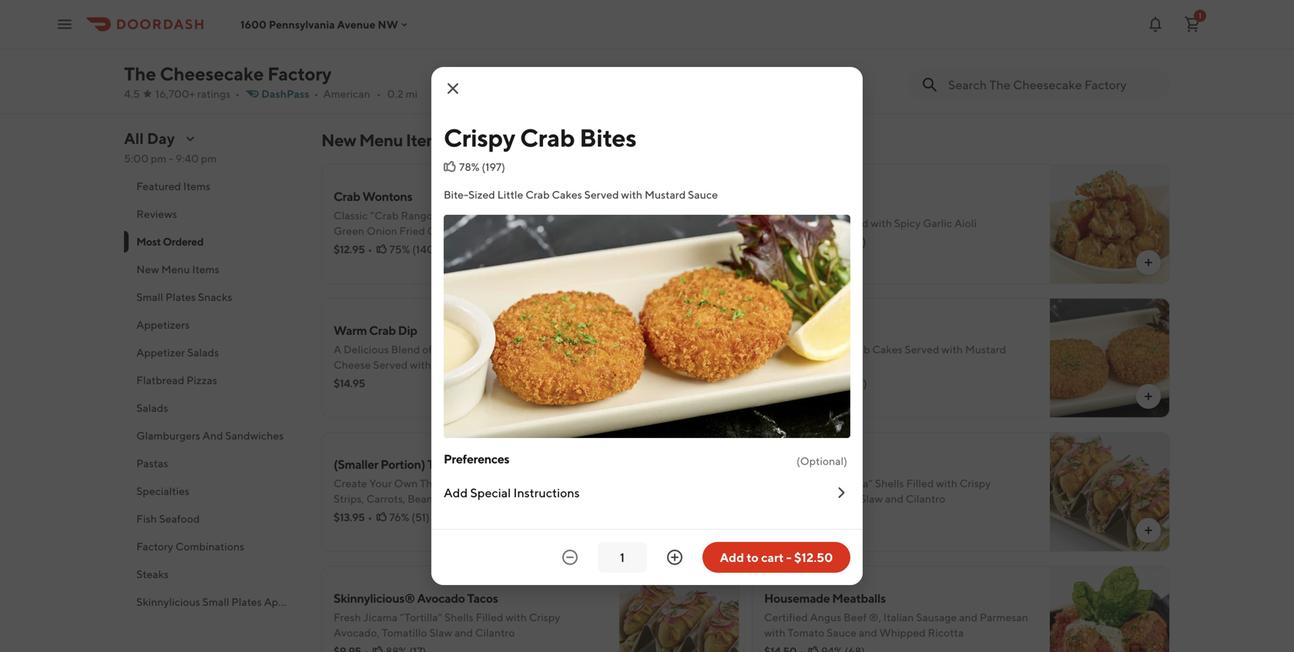 Task type: describe. For each thing, give the bounding box(es) containing it.
bite- inside crispy crab bites dialog
[[444, 188, 468, 201]]

crispy crab bites bite-sized little crab cakes served with mustard sauce
[[764, 323, 1006, 371]]

"crab
[[370, 209, 399, 222]]

rangoon"
[[401, 209, 450, 222]]

(51)
[[412, 511, 430, 524]]

0 vertical spatial factory
[[267, 63, 332, 85]]

0 vertical spatial cheesecake
[[457, 12, 523, 27]]

1 vertical spatial pineapple
[[321, 32, 371, 45]]

cheese inside "crab wontons classic "crab rangoon" with crab, cream cheese and green onion fried crisp and served with sweet chili sauce"
[[540, 209, 577, 222]]

crispy inside the crispy crumb coated macaroni and cheese balls. served over a creamy marinara sauce
[[608, 32, 640, 45]]

of inside pineapple upside-down cheesecake pineapple cheesecake between two layers of moist buttery pineapple upside-down cake
[[538, 32, 548, 45]]

crispy inside crispy crab bites bite-sized little crab cakes served with mustard sauce
[[764, 323, 799, 338]]

wontons
[[362, 189, 412, 204]]

1 vertical spatial down
[[452, 47, 481, 60]]

fish seafood button
[[124, 505, 303, 533]]

items inside 'button'
[[183, 180, 211, 193]]

menu inside button
[[161, 263, 190, 276]]

new inside button
[[136, 263, 159, 276]]

featured items
[[136, 180, 211, 193]]

$12.50 •
[[764, 377, 804, 390]]

crispy inside dialog
[[444, 123, 515, 152]]

0 vertical spatial down
[[422, 12, 454, 27]]

sausage
[[916, 611, 957, 624]]

instructions
[[513, 486, 580, 500]]

add item to cart image for crispy crab bites
[[1143, 391, 1155, 403]]

bite- inside crispy crab bites bite-sized little crab cakes served with mustard sauce
[[764, 343, 789, 356]]

• for $13.95 •
[[368, 511, 372, 524]]

marinara
[[717, 47, 761, 60]]

cake,
[[985, 32, 1013, 45]]

$17.95
[[608, 66, 638, 79]]

fresh inside the skinnylicious® avocado tacos fresh jicama "tortilla" shells filled with crispy avocado, tomatillo slaw and cilantro
[[334, 611, 361, 624]]

certified
[[764, 611, 808, 624]]

chili inside "crab wontons classic "crab rangoon" with crab, cream cheese and green onion fried crisp and served with sweet chili sauce"
[[569, 225, 592, 237]]

macaroni
[[717, 32, 763, 45]]

sweet
[[536, 225, 567, 237]]

®,
[[869, 611, 881, 624]]

sauce inside "crab wontons classic "crab rangoon" with crab, cream cheese and green onion fried crisp and served with sweet chili sauce"
[[334, 240, 364, 253]]

avocado, inside avocado tacos fresh jicama "tortilla" shells filled with crispy avocado, tomatillo slaw and cilantro
[[764, 493, 810, 505]]

whipped
[[880, 627, 926, 639]]

1 vertical spatial thai
[[427, 457, 451, 472]]

add item to cart image for shrimp
[[1143, 257, 1155, 269]]

beef
[[844, 611, 867, 624]]

appetizers inside button
[[136, 319, 190, 331]]

thai inside thai chili shrimp crispy shrimp tossed with spicy garlic aioli
[[764, 197, 788, 211]]

add item to cart image for classic
[[712, 257, 724, 269]]

green
[[334, 225, 364, 237]]

american
[[323, 87, 370, 100]]

cheesecake,
[[1092, 32, 1155, 45]]

cake
[[483, 47, 508, 60]]

tacos inside the skinnylicious® avocado tacos fresh jicama "tortilla" shells filled with crispy avocado, tomatillo slaw and cilantro
[[467, 591, 498, 606]]

add item to cart image for warm crab dip
[[712, 391, 724, 403]]

thai chili shrimp image
[[1050, 164, 1170, 284]]

all day
[[124, 129, 175, 148]]

with inside the skinnylicious® avocado tacos fresh jicama "tortilla" shells filled with crispy avocado, tomatillo slaw and cilantro
[[506, 611, 527, 624]]

1 button
[[1177, 9, 1208, 40]]

• for $17.95 •
[[641, 66, 646, 79]]

fried
[[400, 225, 425, 237]]

$13.95
[[334, 511, 365, 524]]

dip
[[398, 323, 417, 338]]

avenue
[[337, 18, 376, 31]]

(smaller
[[334, 457, 378, 472]]

new menu items inside button
[[136, 263, 219, 276]]

ricotta
[[928, 627, 964, 639]]

avocado tacos fresh jicama "tortilla" shells filled with crispy avocado, tomatillo slaw and cilantro
[[764, 457, 991, 505]]

crispy inside thai chili shrimp crispy shrimp tossed with spicy garlic aioli
[[764, 217, 796, 230]]

portion)
[[381, 457, 425, 472]]

dashpass
[[261, 87, 309, 100]]

$12.95 •
[[334, 243, 372, 256]]

add to cart - $12.50 button
[[703, 542, 851, 573]]

little inside crispy crab bites bite-sized little crab cakes served with mustard sauce
[[818, 343, 844, 356]]

1 horizontal spatial new menu items
[[321, 130, 448, 150]]

featured items button
[[124, 173, 303, 200]]

0 vertical spatial upside-
[[379, 12, 422, 27]]

and inside the crispy crumb coated macaroni and cheese balls. served over a creamy marinara sauce
[[765, 32, 784, 45]]

lettuce
[[453, 457, 496, 472]]

add to cart - $12.50
[[720, 550, 833, 565]]

steaks
[[136, 568, 169, 581]]

plates inside button
[[165, 291, 196, 304]]

plates inside button
[[231, 596, 262, 609]]

cilantro inside the skinnylicious® avocado tacos fresh jicama "tortilla" shells filled with crispy avocado, tomatillo slaw and cilantro
[[475, 627, 515, 639]]

5:00
[[124, 152, 149, 165]]

1600 pennsylvania avenue nw
[[240, 18, 398, 31]]

add for add special instructions
[[444, 486, 468, 500]]

4.5
[[124, 87, 140, 100]]

crispy inside avocado tacos fresh jicama "tortilla" shells filled with crispy avocado, tomatillo slaw and cilantro
[[960, 477, 991, 490]]

0.2
[[387, 87, 403, 100]]

cheese inside the crispy crumb coated macaroni and cheese balls. served over a creamy marinara sauce
[[786, 32, 823, 45]]

layers
[[504, 32, 536, 45]]

moist
[[550, 32, 578, 45]]

avocado tacos image
[[1050, 432, 1170, 552]]

salads inside appetizer salads button
[[187, 346, 219, 359]]

crab inside "crab wontons classic "crab rangoon" with crab, cream cheese and green onion fried crisp and served with sweet chili sauce"
[[334, 189, 360, 204]]

skinnylicious®
[[334, 591, 415, 606]]

buttery
[[321, 47, 358, 60]]

salads button
[[124, 394, 303, 422]]

decrease quantity by 1 image
[[561, 549, 579, 567]]

(7)
[[976, 66, 989, 79]]

crab inside 'warm crab dip a delicious blend of crab, artichokes and creamy cheese served with fresh baked crostini $14.95'
[[369, 323, 396, 338]]

$12.95
[[334, 243, 365, 256]]

(122)
[[843, 235, 866, 248]]

1 horizontal spatial $14.95
[[764, 235, 796, 248]]

85%
[[953, 66, 974, 79]]

jicama inside avocado tacos fresh jicama "tortilla" shells filled with crispy avocado, tomatillo slaw and cilantro
[[794, 477, 828, 490]]

served inside 'warm crab dip a delicious blend of crab, artichokes and creamy cheese served with fresh baked crostini $14.95'
[[373, 359, 408, 371]]

(optional)
[[797, 455, 847, 468]]

1
[[1199, 11, 1202, 20]]

between
[[436, 32, 480, 45]]

1600 pennsylvania avenue nw button
[[240, 18, 411, 31]]

96% (198)
[[376, 66, 424, 79]]

0 vertical spatial lemon
[[1056, 32, 1090, 45]]

1 horizontal spatial menu
[[359, 130, 403, 150]]

served inside the crispy crumb coated macaroni and cheese balls. served over a creamy marinara sauce
[[608, 47, 643, 60]]

76% (51)
[[389, 511, 430, 524]]

day
[[147, 129, 175, 148]]

crispy crab bites dialog
[[431, 67, 863, 586]]

1 horizontal spatial 78% (197)
[[821, 377, 867, 390]]

fresh inside 'warm crab dip a delicious blend of crab, artichokes and creamy cheese served with fresh baked crostini $14.95'
[[433, 359, 461, 371]]

small inside small plates snacks button
[[136, 291, 163, 304]]

warm crab dip image
[[619, 298, 740, 418]]

bite-sized little crab cakes served with mustard sauce
[[444, 188, 718, 201]]

with inside housemade meatballs certified angus beef ®, italian sausage and parmesan with tomato sauce and whipped ricotta
[[764, 627, 786, 639]]

crispy crab bites image
[[1050, 298, 1170, 418]]

small plates snacks
[[136, 291, 232, 304]]

pizzas
[[187, 374, 217, 387]]

slaw inside the skinnylicious® avocado tacos fresh jicama "tortilla" shells filled with crispy avocado, tomatillo slaw and cilantro
[[429, 627, 452, 639]]

add special instructions button
[[444, 472, 851, 514]]

blend
[[391, 343, 420, 356]]

1 vertical spatial cheesecake
[[373, 32, 434, 45]]

mustard inside crispy crab bites dialog
[[645, 188, 686, 201]]

mi
[[406, 87, 418, 100]]

with inside avocado tacos fresh jicama "tortilla" shells filled with crispy avocado, tomatillo slaw and cilantro
[[936, 477, 958, 490]]

5:00 pm - 9:40 pm
[[124, 152, 217, 165]]

and inside the skinnylicious® avocado tacos fresh jicama "tortilla" shells filled with crispy avocado, tomatillo slaw and cilantro
[[455, 627, 473, 639]]

cakes inside crispy crab bites dialog
[[552, 188, 582, 201]]

0 horizontal spatial -
[[169, 152, 173, 165]]

0 vertical spatial shrimp
[[817, 197, 856, 211]]

raspberry
[[896, 47, 946, 60]]

2 vertical spatial pineapple
[[360, 47, 410, 60]]

factory combinations
[[136, 540, 244, 553]]

16,700+ ratings •
[[155, 87, 240, 100]]

two
[[482, 32, 502, 45]]

creamy for coated
[[677, 47, 715, 60]]

appetizers button
[[124, 311, 303, 339]]

reviews
[[136, 208, 177, 220]]

increase quantity by 1 image
[[666, 549, 684, 567]]

$10.95 •
[[896, 66, 936, 79]]

housemade meatballs certified angus beef ®, italian sausage and parmesan with tomato sauce and whipped ricotta
[[764, 591, 1028, 639]]

all
[[124, 129, 144, 148]]

(smaller portion) thai lettuce wraps with chicken image
[[619, 432, 740, 552]]

"tortilla" inside avocado tacos fresh jicama "tortilla" shells filled with crispy avocado, tomatillo slaw and cilantro
[[830, 477, 873, 490]]

and
[[202, 430, 223, 442]]

0 vertical spatial items
[[406, 130, 448, 150]]

glamburgers and sandwiches button
[[124, 422, 303, 450]]

add for add to cart - $12.50
[[720, 550, 744, 565]]

thai chili shrimp crispy shrimp tossed with spicy garlic aioli
[[764, 197, 977, 230]]

cream
[[504, 209, 537, 222]]



Task type: locate. For each thing, give the bounding box(es) containing it.
"tortilla" down (optional)
[[830, 477, 873, 490]]

0 vertical spatial cheese
[[786, 32, 823, 45]]

sauce inside crispy crab bites bite-sized little crab cakes served with mustard sauce
[[764, 359, 794, 371]]

add item to cart image for fresh
[[1143, 525, 1155, 537]]

0 vertical spatial filled
[[906, 477, 934, 490]]

small inside skinnylicious small plates appetizers button
[[202, 596, 229, 609]]

sauce inside crispy crab bites dialog
[[688, 188, 718, 201]]

bite- up rangoon"
[[444, 188, 468, 201]]

mousse
[[1069, 47, 1107, 60]]

baked
[[463, 359, 494, 371]]

1 vertical spatial new menu items
[[136, 263, 219, 276]]

1 vertical spatial menu
[[161, 263, 190, 276]]

slaw inside avocado tacos fresh jicama "tortilla" shells filled with crispy avocado, tomatillo slaw and cilantro
[[860, 493, 883, 505]]

0 vertical spatial mustard
[[645, 188, 686, 201]]

with inside crispy crab bites dialog
[[621, 188, 643, 201]]

sized inside crispy crab bites dialog
[[468, 188, 495, 201]]

1 vertical spatial avocado
[[417, 591, 465, 606]]

1 horizontal spatial 78%
[[821, 377, 842, 390]]

1 vertical spatial creamy
[[677, 47, 715, 60]]

"tortilla" inside the skinnylicious® avocado tacos fresh jicama "tortilla" shells filled with crispy avocado, tomatillo slaw and cilantro
[[400, 611, 442, 624]]

housemade meatballs image
[[1050, 566, 1170, 653]]

thai left lettuce
[[427, 457, 451, 472]]

fingers
[[974, 47, 1010, 60]]

1 horizontal spatial chili
[[790, 197, 815, 211]]

flatbread pizzas
[[136, 374, 217, 387]]

cakes
[[552, 188, 582, 201], [872, 343, 903, 356]]

0 vertical spatial jicama
[[794, 477, 828, 490]]

shrimp up 74%
[[798, 217, 833, 230]]

fresh
[[433, 359, 461, 371], [764, 477, 792, 490], [334, 611, 361, 624]]

1 pm from the left
[[151, 152, 167, 165]]

down
[[422, 12, 454, 27], [452, 47, 481, 60]]

tacos inside avocado tacos fresh jicama "tortilla" shells filled with crispy avocado, tomatillo slaw and cilantro
[[814, 457, 845, 472]]

1 vertical spatial factory
[[136, 540, 173, 553]]

chili right the sweet
[[569, 225, 592, 237]]

cheese down delicious
[[334, 359, 371, 371]]

0 horizontal spatial factory
[[136, 540, 173, 553]]

add left "to"
[[720, 550, 744, 565]]

add item to cart image
[[712, 391, 724, 403], [1143, 391, 1155, 403]]

cakes inside crispy crab bites bite-sized little crab cakes served with mustard sauce
[[872, 343, 903, 356]]

of right blend at left
[[422, 343, 432, 356]]

1 vertical spatial $14.95
[[334, 377, 365, 390]]

fresh left baked
[[433, 359, 461, 371]]

2 add item to cart image from the left
[[1143, 391, 1155, 403]]

1 horizontal spatial pm
[[201, 152, 217, 165]]

sauce inside housemade meatballs certified angus beef ®, italian sausage and parmesan with tomato sauce and whipped ricotta
[[827, 627, 857, 639]]

the cheesecake factory
[[124, 63, 332, 85]]

crispy crab bites
[[444, 123, 637, 152]]

0 vertical spatial creamy
[[1015, 32, 1054, 45]]

factory up the dashpass •
[[267, 63, 332, 85]]

avocado, inside the skinnylicious® avocado tacos fresh jicama "tortilla" shells filled with crispy avocado, tomatillo slaw and cilantro
[[334, 627, 380, 639]]

0 vertical spatial "tortilla"
[[830, 477, 873, 490]]

over
[[645, 47, 667, 60]]

0 horizontal spatial chili
[[569, 225, 592, 237]]

1 vertical spatial fresh
[[764, 477, 792, 490]]

0 vertical spatial fresh
[[433, 359, 461, 371]]

cheese inside 'warm crab dip a delicious blend of crab, artichokes and creamy cheese served with fresh baked crostini $14.95'
[[334, 359, 371, 371]]

0 vertical spatial appetizers
[[136, 319, 190, 331]]

pm
[[151, 152, 167, 165], [201, 152, 217, 165]]

salads down flatbread
[[136, 402, 168, 414]]

1 horizontal spatial avocado
[[764, 457, 812, 472]]

(197) inside crispy crab bites dialog
[[482, 161, 505, 173]]

a
[[334, 343, 341, 356]]

creamy inside the crispy crumb coated macaroni and cheese balls. served over a creamy marinara sauce
[[677, 47, 715, 60]]

0 vertical spatial small
[[136, 291, 163, 304]]

$12.50
[[764, 377, 797, 390], [794, 550, 833, 565]]

served inside "crab wontons classic "crab rangoon" with crab, cream cheese and green onion fried crisp and served with sweet chili sauce"
[[476, 225, 511, 237]]

flatbread pizzas button
[[124, 367, 303, 394]]

of left moist
[[538, 32, 548, 45]]

add item to cart image
[[712, 257, 724, 269], [1143, 257, 1155, 269], [712, 525, 724, 537], [1143, 525, 1155, 537]]

small down most
[[136, 291, 163, 304]]

1 vertical spatial shrimp
[[798, 217, 833, 230]]

cheesecake up two on the left of page
[[457, 12, 523, 27]]

jicama down (optional)
[[794, 477, 828, 490]]

skinnylicious
[[136, 596, 200, 609]]

factory up steaks
[[136, 540, 173, 553]]

2 vertical spatial cheesecake
[[160, 63, 264, 85]]

1 horizontal spatial cheesecake
[[373, 32, 434, 45]]

$14.95 •
[[764, 235, 803, 248]]

bites inside crispy crab bites bite-sized little crab cakes served with mustard sauce
[[830, 323, 858, 338]]

down down between
[[452, 47, 481, 60]]

of
[[538, 32, 548, 45], [422, 343, 432, 356]]

crab wontons classic "crab rangoon" with crab, cream cheese and green onion fried crisp and served with sweet chili sauce
[[334, 189, 598, 253]]

1 vertical spatial crab,
[[434, 343, 461, 356]]

combinations
[[175, 540, 244, 553]]

1 vertical spatial lemon
[[1033, 47, 1067, 60]]

menu down american • 0.2 mi
[[359, 130, 403, 150]]

served
[[608, 47, 643, 60], [584, 188, 619, 201], [476, 225, 511, 237], [905, 343, 940, 356], [373, 359, 408, 371]]

0 vertical spatial thai
[[764, 197, 788, 211]]

lemon up item search search box in the top right of the page
[[1033, 47, 1067, 60]]

with inside crispy crab bites bite-sized little crab cakes served with mustard sauce
[[942, 343, 963, 356]]

0 horizontal spatial tacos
[[467, 591, 498, 606]]

tacos
[[814, 457, 845, 472], [467, 591, 498, 606]]

cheesecake up ratings on the top left of the page
[[160, 63, 264, 85]]

78% (197) up "crab wontons classic "crab rangoon" with crab, cream cheese and green onion fried crisp and served with sweet chili sauce"
[[459, 161, 505, 173]]

add
[[444, 486, 468, 500], [720, 550, 744, 565]]

1 horizontal spatial factory
[[267, 63, 332, 85]]

creamy down 'coated'
[[677, 47, 715, 60]]

$14.95 left 74%
[[764, 235, 796, 248]]

notification bell image
[[1146, 15, 1165, 34]]

0 horizontal spatial new menu items
[[136, 263, 219, 276]]

• for american • 0.2 mi
[[377, 87, 381, 100]]

small plates snacks button
[[124, 284, 303, 311]]

thai up $14.95 •
[[764, 197, 788, 211]]

small down steaks button
[[202, 596, 229, 609]]

1 items, open order cart image
[[1183, 15, 1202, 34]]

1 horizontal spatial slaw
[[860, 493, 883, 505]]

small
[[136, 291, 163, 304], [202, 596, 229, 609]]

1 vertical spatial shells
[[444, 611, 474, 624]]

coated
[[678, 32, 715, 45]]

0 horizontal spatial 78%
[[459, 161, 480, 173]]

shrimp up tossed
[[817, 197, 856, 211]]

0 horizontal spatial crab,
[[434, 343, 461, 356]]

crab, inside "crab wontons classic "crab rangoon" with crab, cream cheese and green onion fried crisp and served with sweet chili sauce"
[[475, 209, 502, 222]]

1 vertical spatial mustard
[[965, 343, 1006, 356]]

0 horizontal spatial tomatillo
[[382, 627, 427, 639]]

$14.95 down a
[[334, 377, 365, 390]]

1 horizontal spatial tomatillo
[[813, 493, 858, 505]]

1 horizontal spatial tacos
[[814, 457, 845, 472]]

(197) down crispy crab bites
[[482, 161, 505, 173]]

-
[[169, 152, 173, 165], [786, 550, 792, 565]]

creamy inside 'warm crab dip a delicious blend of crab, artichokes and creamy cheese served with fresh baked crostini $14.95'
[[539, 343, 578, 356]]

1 vertical spatial sized
[[789, 343, 816, 356]]

9:40
[[175, 152, 199, 165]]

bites for crispy crab bites bite-sized little crab cakes served with mustard sauce
[[830, 323, 858, 338]]

0 vertical spatial shells
[[875, 477, 904, 490]]

new menu items down 0.2
[[321, 130, 448, 150]]

nw
[[378, 18, 398, 31]]

(smaller portion) thai lettuce wraps with chicken
[[334, 457, 607, 472]]

spicy
[[894, 217, 921, 230]]

74% (122)
[[820, 235, 866, 248]]

italian
[[884, 611, 914, 624]]

• for dashpass •
[[314, 87, 319, 100]]

tomatillo inside avocado tacos fresh jicama "tortilla" shells filled with crispy avocado, tomatillo slaw and cilantro
[[813, 493, 858, 505]]

pm down day
[[151, 152, 167, 165]]

with inside thai chili shrimp crispy shrimp tossed with spicy garlic aioli
[[871, 217, 892, 230]]

1 vertical spatial upside-
[[412, 47, 452, 60]]

with inside 'warm crab dip a delicious blend of crab, artichokes and creamy cheese served with fresh baked crostini $14.95'
[[410, 359, 431, 371]]

0 horizontal spatial cheesecake
[[160, 63, 264, 85]]

0 vertical spatial little
[[497, 188, 523, 201]]

85% (7)
[[953, 66, 989, 79]]

1 horizontal spatial creamy
[[677, 47, 715, 60]]

shells inside avocado tacos fresh jicama "tortilla" shells filled with crispy avocado, tomatillo slaw and cilantro
[[875, 477, 904, 490]]

add down (smaller portion) thai lettuce wraps with chicken
[[444, 486, 468, 500]]

and inside avocado tacos fresh jicama "tortilla" shells filled with crispy avocado, tomatillo slaw and cilantro
[[885, 493, 904, 505]]

served inside crispy crab bites bite-sized little crab cakes served with mustard sauce
[[905, 343, 940, 356]]

tomatillo down (optional)
[[813, 493, 858, 505]]

new down most
[[136, 263, 159, 276]]

creamy right artichokes
[[539, 343, 578, 356]]

• for $12.95 •
[[368, 243, 372, 256]]

sauce inside the crispy crumb coated macaroni and cheese balls. served over a creamy marinara sauce
[[763, 47, 793, 60]]

0 vertical spatial slaw
[[860, 493, 883, 505]]

76%
[[389, 511, 409, 524]]

specialties
[[136, 485, 190, 498]]

1 horizontal spatial salads
[[187, 346, 219, 359]]

1 horizontal spatial bite-
[[764, 343, 789, 356]]

0 horizontal spatial add item to cart image
[[712, 391, 724, 403]]

filled inside avocado tacos fresh jicama "tortilla" shells filled with crispy avocado, tomatillo slaw and cilantro
[[906, 477, 934, 490]]

(198)
[[400, 66, 424, 79]]

creamy right the "cake,"
[[1015, 32, 1054, 45]]

0 vertical spatial tacos
[[814, 457, 845, 472]]

1 vertical spatial avocado,
[[334, 627, 380, 639]]

of inside 'warm crab dip a delicious blend of crab, artichokes and creamy cheese served with fresh baked crostini $14.95'
[[422, 343, 432, 356]]

0 horizontal spatial fresh
[[334, 611, 361, 624]]

factory inside button
[[136, 540, 173, 553]]

glamburgers and sandwiches
[[136, 430, 284, 442]]

snacks
[[198, 291, 232, 304]]

mustard inside crispy crab bites bite-sized little crab cakes served with mustard sauce
[[965, 343, 1006, 356]]

78% inside crispy crab bites dialog
[[459, 161, 480, 173]]

new menu items down ordered
[[136, 263, 219, 276]]

0 vertical spatial new
[[321, 130, 356, 150]]

creamy
[[1015, 32, 1054, 45], [677, 47, 715, 60], [539, 343, 578, 356]]

and inside raspberry-vanilla cake, creamy lemon cheesecake, raspberry lady fingers and lemon mousse
[[1013, 47, 1031, 60]]

78% up "crab wontons classic "crab rangoon" with crab, cream cheese and green onion fried crisp and served with sweet chili sauce"
[[459, 161, 480, 173]]

Item Search search field
[[948, 76, 1158, 93]]

avocado
[[764, 457, 812, 472], [417, 591, 465, 606]]

delicious
[[344, 343, 389, 356]]

0 horizontal spatial $14.95
[[334, 377, 365, 390]]

shells inside the skinnylicious® avocado tacos fresh jicama "tortilla" shells filled with crispy avocado, tomatillo slaw and cilantro
[[444, 611, 474, 624]]

plates down steaks button
[[231, 596, 262, 609]]

$11.50
[[321, 66, 352, 79]]

• for $12.50 •
[[800, 377, 804, 390]]

1 horizontal spatial small
[[202, 596, 229, 609]]

reviews button
[[124, 200, 303, 228]]

garlic
[[923, 217, 952, 230]]

78% (197) inside crispy crab bites dialog
[[459, 161, 505, 173]]

$17.95 •
[[608, 66, 646, 79]]

and inside 'warm crab dip a delicious blend of crab, artichokes and creamy cheese served with fresh baked crostini $14.95'
[[519, 343, 537, 356]]

raspberry-
[[896, 32, 950, 45]]

pastas
[[136, 457, 168, 470]]

2 vertical spatial fresh
[[334, 611, 361, 624]]

chili up $14.95 •
[[790, 197, 815, 211]]

1 horizontal spatial (197)
[[844, 377, 867, 390]]

appetizers inside button
[[264, 596, 317, 609]]

salads inside salads button
[[136, 402, 168, 414]]

1 vertical spatial (197)
[[844, 377, 867, 390]]

0 horizontal spatial shells
[[444, 611, 474, 624]]

1 vertical spatial add
[[720, 550, 744, 565]]

crispy inside the skinnylicious® avocado tacos fresh jicama "tortilla" shells filled with crispy avocado, tomatillo slaw and cilantro
[[529, 611, 560, 624]]

1 vertical spatial 78% (197)
[[821, 377, 867, 390]]

new
[[321, 130, 356, 150], [136, 263, 159, 276]]

0 horizontal spatial of
[[422, 343, 432, 356]]

cheesecake
[[457, 12, 523, 27], [373, 32, 434, 45], [160, 63, 264, 85]]

1 horizontal spatial bites
[[830, 323, 858, 338]]

1 vertical spatial slaw
[[429, 627, 452, 639]]

1 vertical spatial "tortilla"
[[400, 611, 442, 624]]

0 horizontal spatial menu
[[161, 263, 190, 276]]

fresh up add to cart - $12.50 button
[[764, 477, 792, 490]]

avocado, down (optional)
[[764, 493, 810, 505]]

1 vertical spatial bites
[[830, 323, 858, 338]]

cheesecake down nw at top
[[373, 32, 434, 45]]

creamy for dip
[[539, 343, 578, 356]]

1 horizontal spatial -
[[786, 550, 792, 565]]

1 horizontal spatial little
[[818, 343, 844, 356]]

90%
[[663, 66, 685, 79]]

1 vertical spatial $12.50
[[794, 550, 833, 565]]

new down the american
[[321, 130, 356, 150]]

78% (197)
[[459, 161, 505, 173], [821, 377, 867, 390]]

crab, left artichokes
[[434, 343, 461, 356]]

artichokes
[[463, 343, 516, 356]]

1 horizontal spatial of
[[538, 32, 548, 45]]

crab
[[520, 123, 575, 152], [526, 188, 550, 201], [334, 189, 360, 204], [369, 323, 396, 338], [801, 323, 828, 338], [846, 343, 870, 356]]

little
[[497, 188, 523, 201], [818, 343, 844, 356]]

bites inside dialog
[[580, 123, 637, 152]]

cilantro inside avocado tacos fresh jicama "tortilla" shells filled with crispy avocado, tomatillo slaw and cilantro
[[906, 493, 946, 505]]

(197) down crispy crab bites bite-sized little crab cakes served with mustard sauce
[[844, 377, 867, 390]]

skinnylicious® avocado tacos image
[[619, 566, 740, 653]]

pineapple upside-down cheesecake pineapple cheesecake between two layers of moist buttery pineapple upside-down cake
[[321, 12, 578, 60]]

sized inside crispy crab bites bite-sized little crab cakes served with mustard sauce
[[789, 343, 816, 356]]

add special instructions
[[444, 486, 580, 500]]

(140)
[[412, 243, 438, 256]]

avocado inside the skinnylicious® avocado tacos fresh jicama "tortilla" shells filled with crispy avocado, tomatillo slaw and cilantro
[[417, 591, 465, 606]]

96%
[[376, 66, 397, 79]]

items down mi
[[406, 130, 448, 150]]

filled inside the skinnylicious® avocado tacos fresh jicama "tortilla" shells filled with crispy avocado, tomatillo slaw and cilantro
[[476, 611, 503, 624]]

crab, inside 'warm crab dip a delicious blend of crab, artichokes and creamy cheese served with fresh baked crostini $14.95'
[[434, 343, 461, 356]]

- left 9:40
[[169, 152, 173, 165]]

upside- up (198)
[[412, 47, 452, 60]]

bites for crispy crab bites
[[580, 123, 637, 152]]

0 vertical spatial salads
[[187, 346, 219, 359]]

lemon up 'mousse' on the right
[[1056, 32, 1090, 45]]

0 horizontal spatial avocado
[[417, 591, 465, 606]]

• for $14.95 •
[[799, 235, 803, 248]]

0 vertical spatial $14.95
[[764, 235, 796, 248]]

1 horizontal spatial plates
[[231, 596, 262, 609]]

items inside button
[[192, 263, 219, 276]]

close crispy crab bites image
[[444, 79, 462, 98]]

cheese up the sweet
[[540, 209, 577, 222]]

appetizer salads button
[[124, 339, 303, 367]]

appetizer salads
[[136, 346, 219, 359]]

(214)
[[688, 66, 712, 79]]

- inside button
[[786, 550, 792, 565]]

fresh down skinnylicious®
[[334, 611, 361, 624]]

appetizers
[[136, 319, 190, 331], [264, 596, 317, 609]]

0 horizontal spatial thai
[[427, 457, 451, 472]]

• for $10.95 •
[[931, 66, 936, 79]]

fresh inside avocado tacos fresh jicama "tortilla" shells filled with crispy avocado, tomatillo slaw and cilantro
[[764, 477, 792, 490]]

0 vertical spatial 78%
[[459, 161, 480, 173]]

$12.50 inside button
[[794, 550, 833, 565]]

crab wontons image
[[619, 164, 740, 284]]

menu down the 'most ordered'
[[161, 263, 190, 276]]

1 vertical spatial -
[[786, 550, 792, 565]]

pm right 9:40
[[201, 152, 217, 165]]

avocado, down skinnylicious®
[[334, 627, 380, 639]]

onion
[[367, 225, 397, 237]]

crab, left cream
[[475, 209, 502, 222]]

1 horizontal spatial avocado,
[[764, 493, 810, 505]]

0 horizontal spatial appetizers
[[136, 319, 190, 331]]

down up between
[[422, 12, 454, 27]]

tomatillo inside the skinnylicious® avocado tacos fresh jicama "tortilla" shells filled with crispy avocado, tomatillo slaw and cilantro
[[382, 627, 427, 639]]

0 vertical spatial avocado,
[[764, 493, 810, 505]]

78% (197) down crispy crab bites bite-sized little crab cakes served with mustard sauce
[[821, 377, 867, 390]]

$14.95 inside 'warm crab dip a delicious blend of crab, artichokes and creamy cheese served with fresh baked crostini $14.95'
[[334, 377, 365, 390]]

0 vertical spatial new menu items
[[321, 130, 448, 150]]

pennsylvania
[[269, 18, 335, 31]]

0 horizontal spatial plates
[[165, 291, 196, 304]]

skinnylicious small plates appetizers
[[136, 596, 317, 609]]

little inside crispy crab bites dialog
[[497, 188, 523, 201]]

cheese left balls.
[[786, 32, 823, 45]]

aioli
[[955, 217, 977, 230]]

tomatillo down skinnylicious®
[[382, 627, 427, 639]]

- right the cart
[[786, 550, 792, 565]]

78% right $12.50 •
[[821, 377, 842, 390]]

"tortilla" down skinnylicious®
[[400, 611, 442, 624]]

items up small plates snacks button
[[192, 263, 219, 276]]

Current quantity is 1 number field
[[607, 549, 638, 566]]

housemade
[[764, 591, 830, 606]]

75%
[[389, 243, 410, 256]]

0 vertical spatial plates
[[165, 291, 196, 304]]

most ordered
[[136, 235, 204, 248]]

$13.95 •
[[334, 511, 372, 524]]

75% (140)
[[389, 243, 438, 256]]

served inside crispy crab bites dialog
[[584, 188, 619, 201]]

creamy inside raspberry-vanilla cake, creamy lemon cheesecake, raspberry lady fingers and lemon mousse
[[1015, 32, 1054, 45]]

1 add item to cart image from the left
[[712, 391, 724, 403]]

upside- right "avenue"
[[379, 12, 422, 27]]

crostini
[[497, 359, 535, 371]]

jicama down skinnylicious®
[[363, 611, 398, 624]]

0 horizontal spatial cilantro
[[475, 627, 515, 639]]

0 horizontal spatial cheese
[[334, 359, 371, 371]]

1 vertical spatial of
[[422, 343, 432, 356]]

jicama inside the skinnylicious® avocado tacos fresh jicama "tortilla" shells filled with crispy avocado, tomatillo slaw and cilantro
[[363, 611, 398, 624]]

plates left snacks
[[165, 291, 196, 304]]

bite- up $12.50 •
[[764, 343, 789, 356]]

2 vertical spatial items
[[192, 263, 219, 276]]

lady
[[948, 47, 972, 60]]

0 vertical spatial pineapple
[[321, 12, 376, 27]]

salads up pizzas
[[187, 346, 219, 359]]

items down 9:40
[[183, 180, 211, 193]]

factory combinations button
[[124, 533, 303, 561]]

1 horizontal spatial cheese
[[540, 209, 577, 222]]

avocado inside avocado tacos fresh jicama "tortilla" shells filled with crispy avocado, tomatillo slaw and cilantro
[[764, 457, 812, 472]]

fish seafood
[[136, 513, 200, 525]]

open menu image
[[55, 15, 74, 34]]

chili inside thai chili shrimp crispy shrimp tossed with spicy garlic aioli
[[790, 197, 815, 211]]

flatbread
[[136, 374, 184, 387]]

2 pm from the left
[[201, 152, 217, 165]]

1 horizontal spatial cakes
[[872, 343, 903, 356]]

1 vertical spatial chili
[[569, 225, 592, 237]]

0 vertical spatial $12.50
[[764, 377, 797, 390]]

pastas button
[[124, 450, 303, 478]]

0 horizontal spatial new
[[136, 263, 159, 276]]

0 horizontal spatial "tortilla"
[[400, 611, 442, 624]]



Task type: vqa. For each thing, say whether or not it's contained in the screenshot.
Water
no



